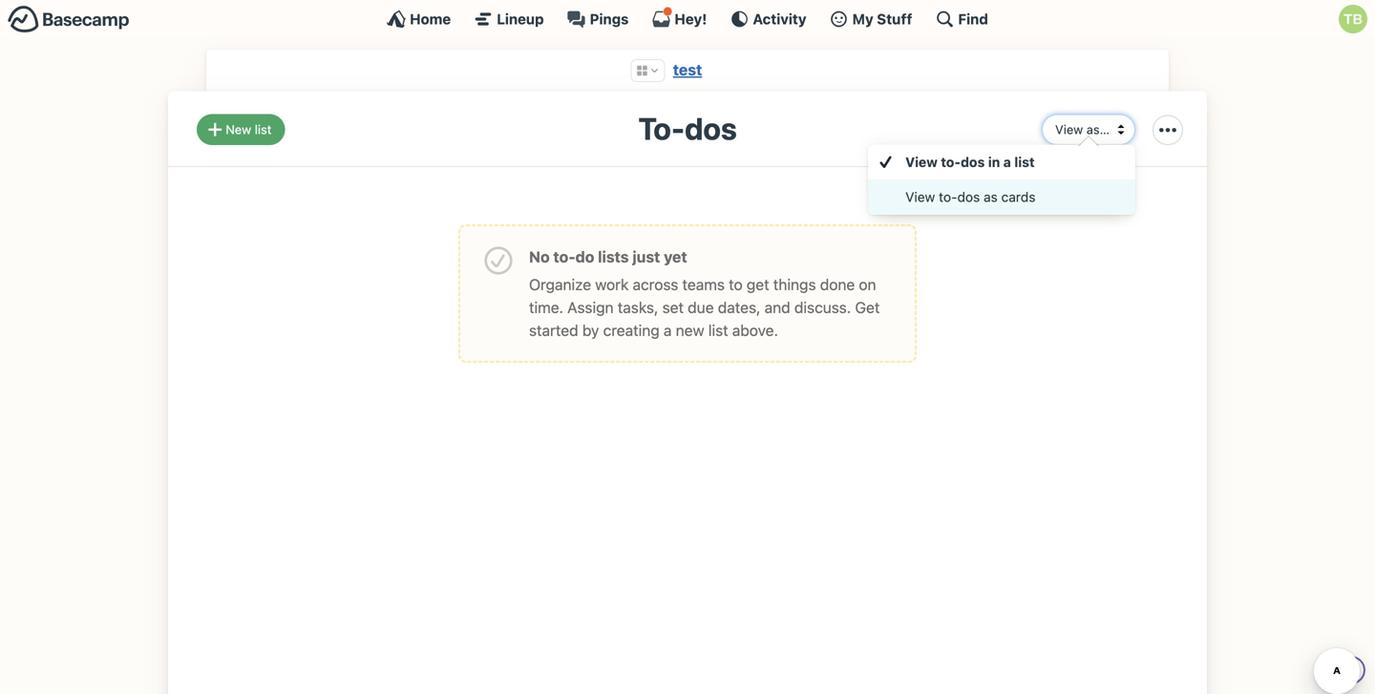 Task type: vqa. For each thing, say whether or not it's contained in the screenshot.
name this list… text field on the top
no



Task type: locate. For each thing, give the bounding box(es) containing it.
as…
[[1087, 122, 1110, 136]]

done
[[820, 275, 855, 293]]

get
[[855, 298, 880, 316]]

list inside "no to-do lists just yet organize work across teams to get things done on time. assign tasks, set due dates, and discuss. get started by creating a new list above."
[[708, 321, 728, 339]]

to-dos
[[638, 110, 737, 146]]

list
[[255, 122, 272, 136], [1014, 154, 1035, 170], [708, 321, 728, 339]]

pings button
[[567, 10, 629, 29]]

a
[[1003, 154, 1011, 170], [664, 321, 672, 339]]

view for view to-dos as cards
[[905, 189, 935, 205]]

view inside dropdown button
[[1055, 122, 1083, 136]]

dos left in
[[961, 154, 985, 170]]

pings
[[590, 11, 629, 27]]

view to-dos in a list link
[[868, 145, 1135, 180]]

1 horizontal spatial list
[[708, 321, 728, 339]]

view left as…
[[1055, 122, 1083, 136]]

0 horizontal spatial a
[[664, 321, 672, 339]]

2 vertical spatial list
[[708, 321, 728, 339]]

1 vertical spatial to-
[[939, 189, 957, 205]]

do
[[576, 248, 594, 266]]

find
[[958, 11, 988, 27]]

to- up view to-dos as cards on the right
[[941, 154, 961, 170]]

teams
[[682, 275, 725, 293]]

view down view to-dos in a list
[[905, 189, 935, 205]]

1 vertical spatial list
[[1014, 154, 1035, 170]]

to- for as
[[939, 189, 957, 205]]

in
[[988, 154, 1000, 170]]

new list link
[[197, 114, 285, 145]]

2 horizontal spatial list
[[1014, 154, 1035, 170]]

just
[[633, 248, 660, 266]]

list inside new list link
[[255, 122, 272, 136]]

dos left as
[[957, 189, 980, 205]]

1 horizontal spatial a
[[1003, 154, 1011, 170]]

view up view to-dos as cards on the right
[[905, 154, 938, 170]]

2 vertical spatial view
[[905, 189, 935, 205]]

1 vertical spatial a
[[664, 321, 672, 339]]

my
[[852, 11, 873, 27]]

time.
[[529, 298, 563, 316]]

hey!
[[675, 11, 707, 27]]

new list
[[226, 122, 272, 136]]

dos for view to-dos in a list
[[961, 154, 985, 170]]

organize
[[529, 275, 591, 293]]

cards
[[1001, 189, 1036, 205]]

2 vertical spatial to-
[[553, 248, 576, 266]]

1 vertical spatial view
[[905, 154, 938, 170]]

test
[[673, 61, 702, 79]]

to- inside "no to-do lists just yet organize work across teams to get things done on time. assign tasks, set due dates, and discuss. get started by creating a new list above."
[[553, 248, 576, 266]]

main element
[[0, 0, 1375, 37]]

things
[[773, 275, 816, 293]]

0 vertical spatial dos
[[685, 110, 737, 146]]

hey! button
[[652, 7, 707, 29]]

0 vertical spatial list
[[255, 122, 272, 136]]

view for view to-dos in a list
[[905, 154, 938, 170]]

test link
[[673, 61, 702, 79]]

a left new
[[664, 321, 672, 339]]

1 vertical spatial dos
[[961, 154, 985, 170]]

view
[[1055, 122, 1083, 136], [905, 154, 938, 170], [905, 189, 935, 205]]

to- down view to-dos in a list
[[939, 189, 957, 205]]

started
[[529, 321, 578, 339]]

dos
[[685, 110, 737, 146], [961, 154, 985, 170], [957, 189, 980, 205]]

0 vertical spatial to-
[[941, 154, 961, 170]]

activity link
[[730, 10, 807, 29]]

view to-dos in a list
[[905, 154, 1035, 170]]

2 vertical spatial dos
[[957, 189, 980, 205]]

to- right no on the top of page
[[553, 248, 576, 266]]

0 vertical spatial view
[[1055, 122, 1083, 136]]

0 horizontal spatial list
[[255, 122, 272, 136]]

a right in
[[1003, 154, 1011, 170]]

to-
[[941, 154, 961, 170], [939, 189, 957, 205], [553, 248, 576, 266]]

by
[[582, 321, 599, 339]]

home
[[410, 11, 451, 27]]

dos down test link on the top of page
[[685, 110, 737, 146]]

no
[[529, 248, 550, 266]]

due
[[688, 298, 714, 316]]

view as…
[[1055, 122, 1110, 136]]

view to-dos as cards link
[[868, 180, 1135, 215]]

assign
[[567, 298, 614, 316]]

lineup
[[497, 11, 544, 27]]

tim burton image
[[1339, 5, 1368, 33]]



Task type: describe. For each thing, give the bounding box(es) containing it.
0 vertical spatial a
[[1003, 154, 1011, 170]]

dates,
[[718, 298, 761, 316]]

switch accounts image
[[8, 5, 130, 34]]

new
[[676, 321, 704, 339]]

and
[[765, 298, 790, 316]]

to-
[[638, 110, 685, 146]]

creating
[[603, 321, 660, 339]]

view to-dos as cards
[[905, 189, 1036, 205]]

my stuff
[[852, 11, 912, 27]]

to
[[729, 275, 743, 293]]

to- for in
[[941, 154, 961, 170]]

find button
[[935, 10, 988, 29]]

a inside "no to-do lists just yet organize work across teams to get things done on time. assign tasks, set due dates, and discuss. get started by creating a new list above."
[[664, 321, 672, 339]]

home link
[[387, 10, 451, 29]]

my stuff button
[[829, 10, 912, 29]]

discuss.
[[794, 298, 851, 316]]

stuff
[[877, 11, 912, 27]]

new
[[226, 122, 251, 136]]

lineup link
[[474, 10, 544, 29]]

get
[[747, 275, 769, 293]]

set
[[662, 298, 684, 316]]

lists
[[598, 248, 629, 266]]

activity
[[753, 11, 807, 27]]

dos for view to-dos as cards
[[957, 189, 980, 205]]

no to-do lists just yet organize work across teams to get things done on time. assign tasks, set due dates, and discuss. get started by creating a new list above.
[[529, 248, 880, 339]]

to- for lists
[[553, 248, 576, 266]]

work
[[595, 275, 629, 293]]

on
[[859, 275, 876, 293]]

tasks,
[[618, 298, 658, 316]]

list inside 'view to-dos in a list' link
[[1014, 154, 1035, 170]]

view as… button
[[1042, 114, 1135, 145]]

above.
[[732, 321, 778, 339]]

across
[[633, 275, 678, 293]]

view for view as…
[[1055, 122, 1083, 136]]

yet
[[664, 248, 687, 266]]

as
[[984, 189, 998, 205]]



